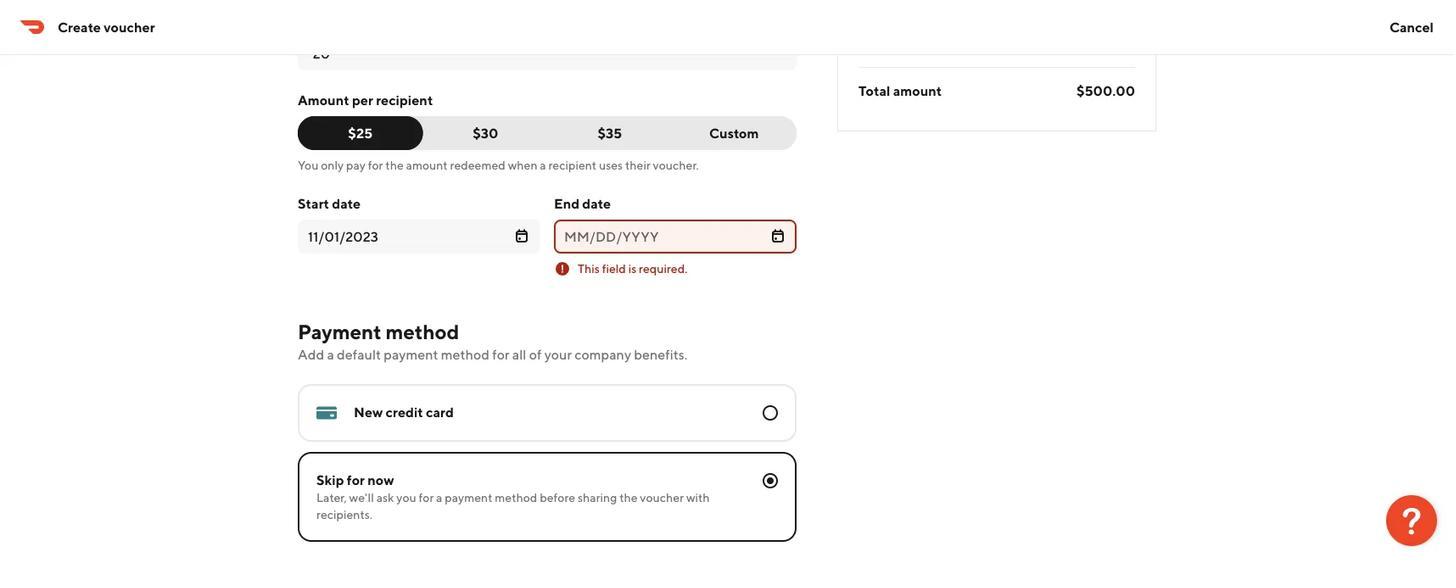 Task type: describe. For each thing, give the bounding box(es) containing it.
Start date text field
[[308, 227, 502, 247]]

1 vertical spatial method
[[441, 347, 490, 363]]

create voucher
[[58, 19, 155, 35]]

uses
[[599, 158, 623, 172]]

add
[[298, 347, 324, 363]]

amount per recipient option group
[[298, 116, 797, 150]]

for right the you
[[419, 491, 434, 505]]

all
[[512, 347, 527, 363]]

credit
[[386, 404, 423, 421]]

cancel
[[1390, 19, 1434, 35]]

benefits.
[[634, 347, 688, 363]]

payment method add a default payment method for all of your company benefits.
[[298, 320, 688, 363]]

redeemed
[[450, 158, 506, 172]]

e.g. 10 number field
[[313, 44, 782, 63]]

End date text field
[[564, 227, 758, 247]]

a inside payment method add a default payment method for all of your company benefits.
[[327, 347, 334, 363]]

error image
[[556, 262, 570, 276]]

amount per recipient
[[298, 92, 433, 108]]

this
[[578, 262, 600, 276]]

now
[[368, 472, 394, 488]]

later,
[[317, 491, 347, 505]]

keywords
[[117, 34, 176, 50]]

$25 button
[[298, 116, 423, 150]]

$30 button
[[410, 116, 548, 150]]

date for start date
[[332, 196, 361, 212]]

work portal for keywords
[[20, 34, 176, 50]]

0 horizontal spatial recipient
[[376, 92, 433, 108]]

start date
[[298, 196, 361, 212]]

new credit card
[[354, 404, 454, 421]]

0 horizontal spatial the
[[386, 158, 404, 172]]

cancel button
[[1377, 10, 1448, 44]]

required.
[[639, 262, 688, 276]]

payment inside payment method add a default payment method for all of your company benefits.
[[384, 347, 438, 363]]

select a date image for end date
[[772, 229, 785, 243]]

for right pay
[[368, 158, 383, 172]]

1 horizontal spatial recipient
[[549, 158, 597, 172]]

open resource center image
[[1387, 496, 1438, 547]]

skip
[[317, 472, 344, 488]]

0 horizontal spatial voucher
[[104, 19, 155, 35]]

create
[[58, 19, 101, 35]]

total
[[859, 83, 891, 99]]

per
[[352, 92, 373, 108]]

you only pay for the amount redeemed when a recipient uses their voucher.
[[298, 158, 699, 172]]

this field is required.
[[578, 262, 688, 276]]

a for pay
[[540, 158, 546, 172]]



Task type: vqa. For each thing, say whether or not it's contained in the screenshot.
the Amount per recipient option group
yes



Task type: locate. For each thing, give the bounding box(es) containing it.
select a date image for start date
[[515, 229, 529, 243]]

for up the we'll
[[347, 472, 365, 488]]

a
[[540, 158, 546, 172], [327, 347, 334, 363], [436, 491, 443, 505]]

select a date image
[[515, 229, 529, 243], [772, 229, 785, 243]]

voucher.
[[653, 158, 699, 172]]

0 horizontal spatial amount
[[406, 158, 448, 172]]

0 vertical spatial a
[[540, 158, 546, 172]]

company
[[575, 347, 632, 363]]

field
[[602, 262, 626, 276]]

card
[[426, 404, 454, 421]]

2 vertical spatial a
[[436, 491, 443, 505]]

2 horizontal spatial a
[[540, 158, 546, 172]]

skip for now later, we'll ask you for a payment method before sharing the voucher with recipients.
[[317, 472, 710, 522]]

0 vertical spatial method
[[386, 320, 459, 344]]

payment inside skip for now later, we'll ask you for a payment method before sharing the voucher with recipients.
[[445, 491, 493, 505]]

$35 button
[[547, 116, 673, 150]]

0 vertical spatial the
[[386, 158, 404, 172]]

date right end
[[583, 196, 611, 212]]

is
[[629, 262, 637, 276]]

1 horizontal spatial amount
[[893, 83, 942, 99]]

total amount
[[859, 83, 942, 99]]

0 horizontal spatial a
[[327, 347, 334, 363]]

0 horizontal spatial date
[[332, 196, 361, 212]]

you
[[397, 491, 417, 505]]

recipient
[[376, 92, 433, 108], [549, 158, 597, 172]]

1 horizontal spatial voucher
[[640, 491, 684, 505]]

your
[[545, 347, 572, 363]]

voucher right create
[[104, 19, 155, 35]]

you
[[298, 158, 319, 172]]

None radio
[[763, 406, 778, 421], [763, 474, 778, 489], [763, 406, 778, 421], [763, 474, 778, 489]]

1 select a date image from the left
[[515, 229, 529, 243]]

amount
[[893, 83, 942, 99], [406, 158, 448, 172]]

only
[[321, 158, 344, 172]]

method
[[386, 320, 459, 344], [441, 347, 490, 363], [495, 491, 538, 505]]

1 vertical spatial the
[[620, 491, 638, 505]]

new
[[354, 404, 383, 421]]

amount
[[298, 92, 349, 108]]

their
[[626, 158, 651, 172]]

voucher left "with"
[[640, 491, 684, 505]]

1 vertical spatial a
[[327, 347, 334, 363]]

a right add on the bottom left of page
[[327, 347, 334, 363]]

custom
[[710, 125, 759, 141]]

of
[[529, 347, 542, 363]]

1 vertical spatial recipient
[[549, 158, 597, 172]]

$35
[[598, 125, 622, 141]]

method up card
[[386, 320, 459, 344]]

date
[[332, 196, 361, 212], [583, 196, 611, 212]]

we'll
[[349, 491, 374, 505]]

$25
[[348, 125, 373, 141]]

the right pay
[[386, 158, 404, 172]]

amount right total
[[893, 83, 942, 99]]

recipient left uses
[[549, 158, 597, 172]]

when
[[508, 158, 538, 172]]

with
[[687, 491, 710, 505]]

1 horizontal spatial select a date image
[[772, 229, 785, 243]]

payment
[[298, 320, 382, 344]]

the inside skip for now later, we'll ask you for a payment method before sharing the voucher with recipients.
[[620, 491, 638, 505]]

end date
[[554, 196, 611, 212]]

payment right default
[[384, 347, 438, 363]]

the
[[386, 158, 404, 172], [620, 491, 638, 505]]

date for end date
[[583, 196, 611, 212]]

1 vertical spatial voucher
[[640, 491, 684, 505]]

the right sharing
[[620, 491, 638, 505]]

0 vertical spatial payment
[[384, 347, 438, 363]]

0 horizontal spatial select a date image
[[515, 229, 529, 243]]

voucher
[[104, 19, 155, 35], [640, 491, 684, 505]]

date right start on the left of the page
[[332, 196, 361, 212]]

voucher inside skip for now later, we'll ask you for a payment method before sharing the voucher with recipients.
[[640, 491, 684, 505]]

a for now
[[436, 491, 443, 505]]

a right when at the top left
[[540, 158, 546, 172]]

portal
[[57, 34, 94, 50]]

recipients.
[[317, 508, 373, 522]]

work
[[20, 34, 54, 50]]

a inside skip for now later, we'll ask you for a payment method before sharing the voucher with recipients.
[[436, 491, 443, 505]]

1 vertical spatial payment
[[445, 491, 493, 505]]

method left before
[[495, 491, 538, 505]]

recipient right per
[[376, 92, 433, 108]]

payment right the you
[[445, 491, 493, 505]]

$500.00
[[1077, 83, 1136, 99]]

method left all
[[441, 347, 490, 363]]

1 date from the left
[[332, 196, 361, 212]]

1 horizontal spatial payment
[[445, 491, 493, 505]]

amount left redeemed
[[406, 158, 448, 172]]

Custom button
[[672, 116, 797, 150]]

1 horizontal spatial the
[[620, 491, 638, 505]]

method inside skip for now later, we'll ask you for a payment method before sharing the voucher with recipients.
[[495, 491, 538, 505]]

end
[[554, 196, 580, 212]]

0 vertical spatial recipient
[[376, 92, 433, 108]]

for
[[97, 34, 114, 50], [368, 158, 383, 172], [493, 347, 510, 363], [347, 472, 365, 488], [419, 491, 434, 505]]

2 date from the left
[[583, 196, 611, 212]]

pay
[[346, 158, 366, 172]]

for left all
[[493, 347, 510, 363]]

sharing
[[578, 491, 617, 505]]

1 horizontal spatial date
[[583, 196, 611, 212]]

1 horizontal spatial a
[[436, 491, 443, 505]]

for right portal
[[97, 34, 114, 50]]

payment
[[384, 347, 438, 363], [445, 491, 493, 505]]

ask
[[377, 491, 394, 505]]

0 horizontal spatial payment
[[384, 347, 438, 363]]

$30
[[473, 125, 499, 141]]

2 select a date image from the left
[[772, 229, 785, 243]]

before
[[540, 491, 576, 505]]

a right the you
[[436, 491, 443, 505]]

2 vertical spatial method
[[495, 491, 538, 505]]

0 vertical spatial amount
[[893, 83, 942, 99]]

0 vertical spatial voucher
[[104, 19, 155, 35]]

default
[[337, 347, 381, 363]]

start
[[298, 196, 329, 212]]

1 vertical spatial amount
[[406, 158, 448, 172]]

for inside payment method add a default payment method for all of your company benefits.
[[493, 347, 510, 363]]



